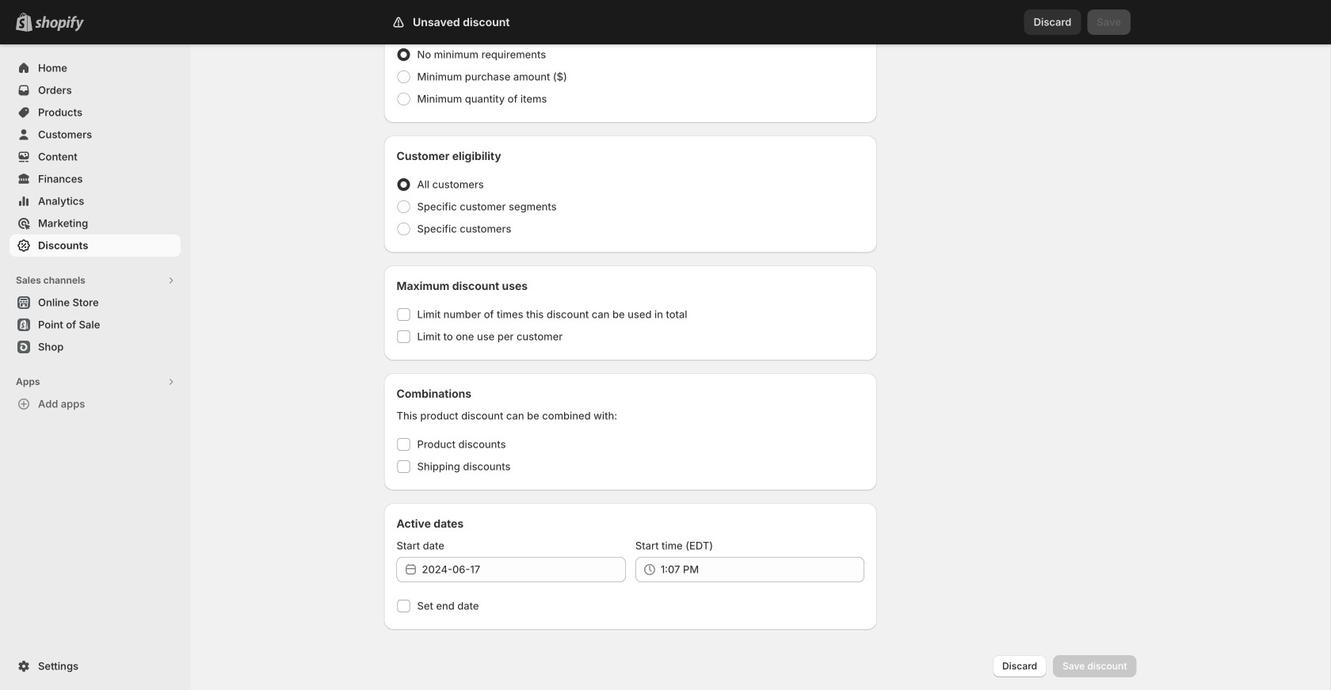 Task type: vqa. For each thing, say whether or not it's contained in the screenshot.
Enter time text field
yes



Task type: describe. For each thing, give the bounding box(es) containing it.
YYYY-MM-DD text field
[[422, 557, 626, 583]]

shopify image
[[35, 16, 84, 32]]



Task type: locate. For each thing, give the bounding box(es) containing it.
Enter time text field
[[661, 557, 865, 583]]



